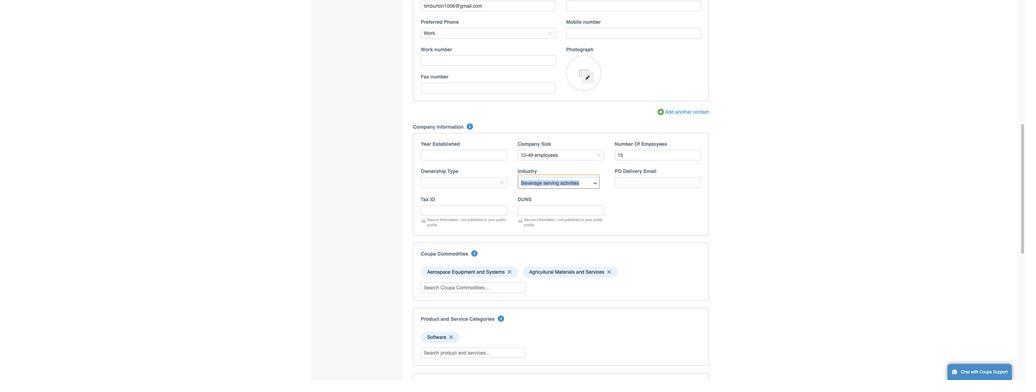 Task type: vqa. For each thing, say whether or not it's contained in the screenshot.
option
no



Task type: describe. For each thing, give the bounding box(es) containing it.
id
[[430, 197, 435, 202]]

tax
[[421, 197, 429, 202]]

duns
[[518, 197, 532, 202]]

software
[[427, 335, 447, 340]]

another
[[675, 109, 692, 115]]

add another contact
[[665, 109, 709, 115]]

not for duns
[[558, 218, 564, 222]]

your for duns
[[585, 218, 592, 222]]

Search Coupa Commodities... field
[[421, 283, 526, 293]]

commodities
[[438, 251, 468, 257]]

Fax number text field
[[421, 83, 556, 94]]

contact
[[693, 109, 709, 115]]

established
[[433, 141, 460, 147]]

change image image
[[585, 75, 590, 80]]

tax id
[[421, 197, 435, 202]]

to for duns
[[581, 218, 584, 222]]

Search product and services... field
[[421, 348, 526, 359]]

secure information - not published to your public profile for tax id
[[427, 218, 506, 227]]

photograph image
[[566, 55, 601, 91]]

mobile
[[566, 19, 582, 25]]

profile for duns
[[524, 223, 534, 227]]

published for tax id
[[468, 218, 483, 222]]

company information
[[413, 124, 464, 130]]

aerospace equipment and systems option
[[421, 267, 518, 278]]

- for duns
[[556, 218, 557, 222]]

Industry text field
[[519, 178, 599, 188]]

information for duns
[[537, 218, 555, 222]]

aerospace
[[427, 270, 451, 275]]

secure for tax id
[[427, 218, 439, 222]]

product
[[421, 317, 439, 322]]

support
[[993, 370, 1008, 375]]

number of employees
[[615, 141, 667, 147]]

and for materials
[[576, 270, 585, 275]]

to for tax id
[[484, 218, 487, 222]]

mobile number
[[566, 19, 601, 25]]

company for company information
[[413, 124, 436, 130]]

coupa commodities
[[421, 251, 468, 257]]

aerospace equipment and systems
[[427, 270, 505, 275]]

Year Established text field
[[421, 150, 507, 161]]

ownership
[[421, 169, 446, 174]]

po
[[615, 169, 622, 174]]

public for duns
[[593, 218, 603, 222]]

0 vertical spatial coupa
[[421, 251, 436, 257]]

materials
[[555, 270, 575, 275]]

categories
[[470, 317, 495, 322]]

size
[[542, 141, 551, 147]]

information for tax id
[[440, 218, 458, 222]]

company size
[[518, 141, 551, 147]]

chat
[[961, 370, 970, 375]]

coupa inside 'button'
[[980, 370, 992, 375]]

agricultural
[[529, 270, 554, 275]]

software option
[[421, 332, 460, 343]]

po delivery email
[[615, 169, 657, 174]]



Task type: locate. For each thing, give the bounding box(es) containing it.
number for work number
[[434, 47, 452, 52]]

number
[[615, 141, 633, 147]]

published for duns
[[565, 218, 580, 222]]

number right fax in the top of the page
[[431, 74, 449, 80]]

agricultural materials and services
[[529, 270, 605, 275]]

of
[[635, 141, 640, 147]]

2 public from the left
[[593, 218, 603, 222]]

industry
[[518, 169, 537, 174]]

1 vertical spatial coupa
[[980, 370, 992, 375]]

Work number text field
[[421, 55, 556, 66]]

preferred phone
[[421, 19, 459, 25]]

information up the established
[[437, 124, 464, 130]]

secure information - not published to your public profile down tax id text box
[[427, 218, 506, 227]]

secure for duns
[[524, 218, 536, 222]]

0 vertical spatial additional information image
[[467, 123, 473, 130]]

1 not from the left
[[461, 218, 467, 222]]

not down tax id text box
[[461, 218, 467, 222]]

selected list box for coupa commodities
[[419, 265, 704, 279]]

1 horizontal spatial public
[[593, 218, 603, 222]]

add
[[665, 109, 674, 115]]

number for fax number
[[431, 74, 449, 80]]

agricultural materials and services option
[[523, 267, 618, 278]]

additional information image for company information
[[467, 123, 473, 130]]

service
[[451, 317, 468, 322]]

DUNS text field
[[518, 206, 604, 216]]

1 vertical spatial number
[[434, 47, 452, 52]]

work
[[421, 47, 433, 52]]

public for tax id
[[496, 218, 506, 222]]

0 horizontal spatial public
[[496, 218, 506, 222]]

None text field
[[421, 1, 556, 11]]

phone
[[444, 19, 459, 25]]

year established
[[421, 141, 460, 147]]

selected list box for product and service categories
[[419, 331, 704, 345]]

number
[[583, 19, 601, 25], [434, 47, 452, 52], [431, 74, 449, 80]]

1 horizontal spatial published
[[565, 218, 580, 222]]

published
[[468, 218, 483, 222], [565, 218, 580, 222]]

2 profile from the left
[[524, 223, 534, 227]]

1 profile from the left
[[427, 223, 437, 227]]

0 horizontal spatial coupa
[[421, 251, 436, 257]]

coupa
[[421, 251, 436, 257], [980, 370, 992, 375]]

0 horizontal spatial your
[[488, 218, 495, 222]]

your for tax id
[[488, 218, 495, 222]]

information down tax id text box
[[440, 218, 458, 222]]

1 horizontal spatial to
[[581, 218, 584, 222]]

0 vertical spatial company
[[413, 124, 436, 130]]

additional information image
[[472, 251, 478, 257]]

1 horizontal spatial -
[[556, 218, 557, 222]]

selected list box containing aerospace equipment and systems
[[419, 265, 704, 279]]

- down tax id text box
[[459, 218, 460, 222]]

2 published from the left
[[565, 218, 580, 222]]

secure down id
[[427, 218, 439, 222]]

1 horizontal spatial profile
[[524, 223, 534, 227]]

- down duns text field
[[556, 218, 557, 222]]

0 horizontal spatial additional information image
[[467, 123, 473, 130]]

profile
[[427, 223, 437, 227], [524, 223, 534, 227]]

secure information - not published to your public profile down duns text field
[[524, 218, 603, 227]]

2 vertical spatial number
[[431, 74, 449, 80]]

0 horizontal spatial company
[[413, 124, 436, 130]]

type
[[448, 169, 459, 174]]

equipment
[[452, 270, 475, 275]]

published down tax id text box
[[468, 218, 483, 222]]

0 horizontal spatial to
[[484, 218, 487, 222]]

selected list box
[[419, 265, 704, 279], [419, 331, 704, 345]]

1 secure from the left
[[427, 218, 439, 222]]

1 horizontal spatial company
[[518, 141, 540, 147]]

2 not from the left
[[558, 218, 564, 222]]

0 horizontal spatial -
[[459, 218, 460, 222]]

2 selected list box from the top
[[419, 331, 704, 345]]

additional information image right categories
[[498, 316, 504, 322]]

systems
[[486, 270, 505, 275]]

and left service
[[441, 317, 449, 322]]

and inside agricultural materials and services option
[[576, 270, 585, 275]]

1 horizontal spatial and
[[477, 270, 485, 275]]

1 horizontal spatial coupa
[[980, 370, 992, 375]]

1 vertical spatial selected list box
[[419, 331, 704, 345]]

information down duns text field
[[537, 218, 555, 222]]

not
[[461, 218, 467, 222], [558, 218, 564, 222]]

0 horizontal spatial not
[[461, 218, 467, 222]]

2 to from the left
[[581, 218, 584, 222]]

delivery
[[623, 169, 642, 174]]

secure down duns
[[524, 218, 536, 222]]

2 secure information - not published to your public profile from the left
[[524, 218, 603, 227]]

preferred
[[421, 19, 443, 25]]

and for equipment
[[477, 270, 485, 275]]

additional information image for product and service categories
[[498, 316, 504, 322]]

coupa up aerospace
[[421, 251, 436, 257]]

ownership type
[[421, 169, 459, 174]]

Role text field
[[566, 1, 701, 11]]

0 vertical spatial selected list box
[[419, 265, 704, 279]]

chat with coupa support button
[[948, 364, 1012, 380]]

0 horizontal spatial secure
[[427, 218, 439, 222]]

0 horizontal spatial and
[[441, 317, 449, 322]]

1 selected list box from the top
[[419, 265, 704, 279]]

chat with coupa support
[[961, 370, 1008, 375]]

year
[[421, 141, 431, 147]]

to
[[484, 218, 487, 222], [581, 218, 584, 222]]

0 vertical spatial number
[[583, 19, 601, 25]]

number right work
[[434, 47, 452, 52]]

company left size
[[518, 141, 540, 147]]

- for tax id
[[459, 218, 460, 222]]

and
[[477, 270, 485, 275], [576, 270, 585, 275], [441, 317, 449, 322]]

fax
[[421, 74, 429, 80]]

1 horizontal spatial secure
[[524, 218, 536, 222]]

not for tax id
[[461, 218, 467, 222]]

services
[[586, 270, 605, 275]]

1 vertical spatial company
[[518, 141, 540, 147]]

your
[[488, 218, 495, 222], [585, 218, 592, 222]]

1 horizontal spatial additional information image
[[498, 316, 504, 322]]

2 secure from the left
[[524, 218, 536, 222]]

to down duns text field
[[581, 218, 584, 222]]

1 your from the left
[[488, 218, 495, 222]]

your down duns text field
[[585, 218, 592, 222]]

with
[[971, 370, 979, 375]]

work number
[[421, 47, 452, 52]]

your down tax id text box
[[488, 218, 495, 222]]

1 - from the left
[[459, 218, 460, 222]]

0 horizontal spatial secure information - not published to your public profile
[[427, 218, 506, 227]]

and left systems
[[477, 270, 485, 275]]

number for mobile number
[[583, 19, 601, 25]]

secure information - not published to your public profile for duns
[[524, 218, 603, 227]]

number right mobile
[[583, 19, 601, 25]]

1 secure information - not published to your public profile from the left
[[427, 218, 506, 227]]

1 horizontal spatial secure information - not published to your public profile
[[524, 218, 603, 227]]

company
[[413, 124, 436, 130], [518, 141, 540, 147]]

email
[[644, 169, 657, 174]]

information
[[437, 124, 464, 130], [440, 218, 458, 222], [537, 218, 555, 222]]

1 vertical spatial additional information image
[[498, 316, 504, 322]]

1 public from the left
[[496, 218, 506, 222]]

1 horizontal spatial not
[[558, 218, 564, 222]]

Tax ID text field
[[421, 206, 507, 216]]

published down duns text field
[[565, 218, 580, 222]]

and inside aerospace equipment and systems option
[[477, 270, 485, 275]]

PO Delivery Email text field
[[615, 177, 701, 188]]

company for company size
[[518, 141, 540, 147]]

company up year
[[413, 124, 436, 130]]

and left services
[[576, 270, 585, 275]]

profile down id
[[427, 223, 437, 227]]

0 horizontal spatial published
[[468, 218, 483, 222]]

to down tax id text box
[[484, 218, 487, 222]]

2 horizontal spatial and
[[576, 270, 585, 275]]

1 published from the left
[[468, 218, 483, 222]]

1 horizontal spatial your
[[585, 218, 592, 222]]

not down duns text field
[[558, 218, 564, 222]]

1 to from the left
[[484, 218, 487, 222]]

Mobile number text field
[[566, 28, 701, 39]]

add another contact button
[[658, 109, 709, 116]]

coupa right with
[[980, 370, 992, 375]]

selected list box containing software
[[419, 331, 704, 345]]

secure
[[427, 218, 439, 222], [524, 218, 536, 222]]

2 your from the left
[[585, 218, 592, 222]]

2 - from the left
[[556, 218, 557, 222]]

product and service categories
[[421, 317, 495, 322]]

additional information image
[[467, 123, 473, 130], [498, 316, 504, 322]]

employees
[[641, 141, 667, 147]]

-
[[459, 218, 460, 222], [556, 218, 557, 222]]

Number Of Employees text field
[[615, 150, 701, 161]]

additional information image up year established text field at the top left of page
[[467, 123, 473, 130]]

profile down duns
[[524, 223, 534, 227]]

0 horizontal spatial profile
[[427, 223, 437, 227]]

public
[[496, 218, 506, 222], [593, 218, 603, 222]]

secure information - not published to your public profile
[[427, 218, 506, 227], [524, 218, 603, 227]]

profile for tax id
[[427, 223, 437, 227]]

fax number
[[421, 74, 449, 80]]

photograph
[[566, 47, 594, 52]]



